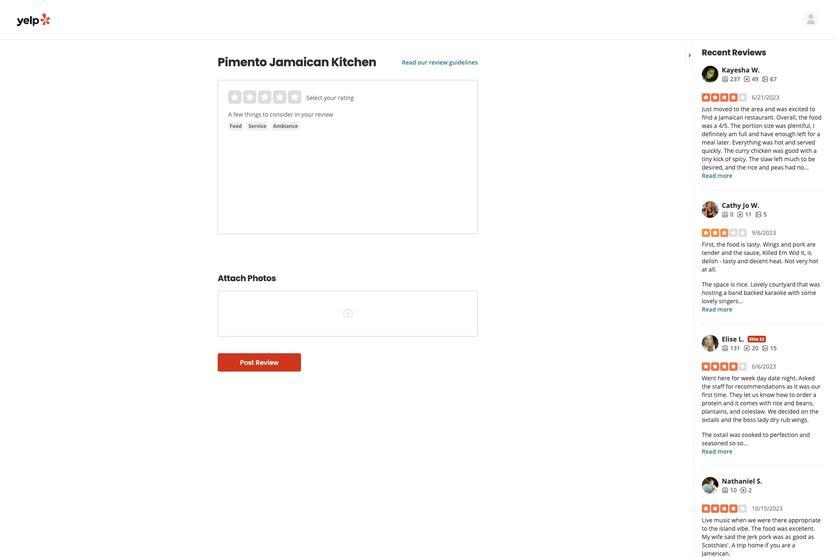 Task type: describe. For each thing, give the bounding box(es) containing it.
meal
[[702, 138, 716, 146]]

0 vertical spatial jamaican
[[269, 54, 329, 70]]

photos element for cathy jo w.
[[756, 210, 767, 219]]

boss
[[744, 416, 756, 424]]

hot inside just moved to the area and was excited to find a jamaican restaurant. overall, the food was a 4/5. the portion size was plentiful, i definitely am full and have enough left for a meal later. everything was hot and served quickly. the curry chicken was good with a tiny kick of spicy. the slaw left much to be desired, and the rice and peas had no… read more
[[775, 138, 784, 146]]

tender
[[702, 249, 720, 257]]

16 review v2 image for nathaniel
[[741, 487, 747, 494]]

more inside just moved to the area and was excited to find a jamaican restaurant. overall, the food was a 4/5. the portion size was plentiful, i definitely am full and have enough left for a meal later. everything was hot and served quickly. the curry chicken was good with a tiny kick of spicy. the slaw left much to be desired, and the rice and peas had no… read more
[[718, 172, 733, 180]]

20
[[752, 344, 759, 352]]

and down 6/21/2023
[[765, 105, 776, 113]]

said
[[725, 533, 736, 541]]

on
[[802, 407, 809, 415]]

perfection
[[771, 431, 799, 439]]

to right excited
[[810, 105, 816, 113]]

4 star rating image for nathaniel
[[702, 504, 747, 513]]

excited
[[789, 105, 809, 113]]

em
[[779, 249, 788, 257]]

16 friends v2 image for nathaniel s.
[[722, 487, 729, 494]]

music
[[715, 516, 731, 524]]

with inside went here for week day date night. asked the staff for recommendations as it was our first time. they let us know how to order a protein and it comes with rice and beans, plantains, and coleslaw. we decided on the oxtails and the boss lady dry rub wings.
[[760, 399, 772, 407]]

the down chicken
[[749, 155, 760, 163]]

rice inside went here for week day date night. asked the staff for recommendations as it was our first time. they let us know how to order a protein and it comes with rice and beans, plantains, and coleslaw. we decided on the oxtails and the boss lady dry rub wings.
[[773, 399, 783, 407]]

more for 131
[[718, 447, 733, 455]]

first
[[702, 391, 713, 399]]

was down the have
[[763, 138, 774, 146]]

backed
[[744, 289, 764, 297]]

consider
[[270, 110, 293, 118]]

l.
[[739, 335, 745, 344]]

home
[[748, 541, 764, 549]]

the up of
[[724, 147, 734, 155]]

recommendations
[[736, 382, 786, 390]]

read inside just moved to the area and was excited to find a jamaican restaurant. overall, the food was a 4/5. the portion size was plentiful, i definitely am full and have enough left for a meal later. everything was hot and served quickly. the curry chicken was good with a tiny kick of spicy. the slaw left much to be desired, and the rice and peas had no… read more
[[702, 172, 716, 180]]

of
[[726, 155, 731, 163]]

to right moved
[[734, 105, 740, 113]]

16 friends v2 image for cathy jo w.
[[722, 211, 729, 218]]

was up you
[[774, 533, 784, 541]]

so
[[730, 439, 736, 447]]

oxtail
[[714, 431, 729, 439]]

our inside went here for week day date night. asked the staff for recommendations as it was our first time. they let us know how to order a protein and it comes with rice and beans, plantains, and coleslaw. we decided on the oxtails and the boss lady dry rub wings.
[[812, 382, 821, 390]]

friends element for cathy
[[722, 210, 734, 219]]

reviews element for nathaniel
[[741, 486, 752, 494]]

guidelines
[[450, 58, 478, 66]]

6/6/2023
[[752, 362, 777, 370]]

6/21/2023
[[752, 93, 780, 101]]

friends element for nathaniel
[[722, 486, 737, 494]]

photo of kayesha w. image
[[702, 66, 719, 82]]

0 vertical spatial w.
[[752, 65, 760, 75]]

you
[[771, 541, 781, 549]]

elite 23 link
[[748, 336, 766, 342]]

when
[[732, 516, 747, 524]]

5
[[764, 210, 767, 218]]

lovely
[[702, 297, 718, 305]]

appropriate
[[789, 516, 821, 524]]

jamaican inside just moved to the area and was excited to find a jamaican restaurant. overall, the food was a 4/5. the portion size was plentiful, i definitely am full and have enough left for a meal later. everything was hot and served quickly. the curry chicken was good with a tiny kick of spicy. the slaw left much to be desired, and the rice and peas had no… read more
[[719, 113, 744, 121]]

dry
[[771, 416, 780, 424]]

16 review v2 image left 20
[[744, 345, 751, 352]]

have
[[761, 130, 774, 138]]

plentiful,
[[788, 122, 812, 130]]

live music when we were there appropriate to the island vibe.  the food was excellent. my wife said the jerk pork was as good as scotchies'.  a trip home if you are a jamerican.
[[702, 516, 821, 557]]

the down 3 star rating image at the right of page
[[717, 240, 726, 248]]

nathaniel
[[722, 477, 755, 486]]

the left area
[[741, 105, 750, 113]]

and down portion
[[749, 130, 760, 138]]

photos
[[248, 272, 276, 284]]

a inside live music when we were there appropriate to the island vibe.  the food was excellent. my wife said the jerk pork was as good as scotchies'.  a trip home if you are a jamerican.
[[793, 541, 796, 549]]

asked
[[799, 374, 816, 382]]

lady
[[758, 416, 769, 424]]

to inside live music when we were there appropriate to the island vibe.  the food was excellent. my wife said the jerk pork was as good as scotchies'.  a trip home if you are a jamerican.
[[702, 524, 708, 532]]

attach photos
[[218, 272, 276, 284]]

the up the plentiful,
[[799, 113, 808, 121]]

let
[[744, 391, 751, 399]]

a inside went here for week day date night. asked the staff for recommendations as it was our first time. they let us know how to order a protein and it comes with rice and beans, plantains, and coleslaw. we decided on the oxtails and the boss lady dry rub wings.
[[814, 391, 817, 399]]

the up trip
[[737, 533, 746, 541]]

the left boss
[[733, 416, 742, 424]]

everything
[[733, 138, 761, 146]]

and down 'they' on the right bottom of the page
[[724, 399, 734, 407]]

food inside just moved to the area and was excited to find a jamaican restaurant. overall, the food was a 4/5. the portion size was plentiful, i definitely am full and have enough left for a meal later. everything was hot and served quickly. the curry chicken was good with a tiny kick of spicy. the slaw left much to be desired, and the rice and peas had no… read more
[[810, 113, 822, 121]]

we
[[768, 407, 777, 415]]

was down find
[[702, 122, 713, 130]]

coleslaw.
[[742, 407, 767, 415]]

as inside went here for week day date night. asked the staff for recommendations as it was our first time. they let us know how to order a protein and it comes with rice and beans, plantains, and coleslaw. we decided on the oxtails and the boss lady dry rub wings.
[[787, 382, 793, 390]]

photos element for kayesha w.
[[762, 75, 777, 83]]

and up the tasty
[[722, 249, 732, 257]]

kitchen
[[331, 54, 377, 70]]

ambiance
[[273, 122, 298, 130]]

food
[[230, 122, 242, 130]]

spicy.
[[733, 155, 748, 163]]

1 vertical spatial w.
[[751, 201, 760, 210]]

and down enough
[[786, 138, 796, 146]]

delish
[[702, 257, 719, 265]]

67
[[771, 75, 777, 83]]

overall,
[[777, 113, 798, 121]]

it,
[[801, 249, 807, 257]]

0 vertical spatial review
[[429, 58, 448, 66]]

live
[[702, 516, 713, 524]]

maria w. image
[[804, 12, 819, 27]]

read more for hosting
[[702, 305, 733, 313]]

pork inside live music when we were there appropriate to the island vibe.  the food was excellent. my wife said the jerk pork was as good as scotchies'.  a trip home if you are a jamerican.
[[760, 533, 772, 541]]

nathaniel s.
[[722, 477, 763, 486]]

plantains,
[[702, 407, 729, 415]]

was inside went here for week day date night. asked the staff for recommendations as it was our first time. they let us know how to order a protein and it comes with rice and beans, plantains, and coleslaw. we decided on the oxtails and the boss lady dry rub wings.
[[800, 382, 810, 390]]

read more button for cathy jo w.
[[702, 305, 733, 314]]

space
[[714, 280, 730, 288]]

not
[[785, 257, 795, 265]]

time.
[[715, 391, 728, 399]]

jo
[[743, 201, 750, 210]]

jamerican.
[[702, 549, 731, 557]]

in
[[295, 110, 300, 118]]

rating
[[338, 94, 354, 102]]

0
[[731, 210, 734, 218]]

restaurant.
[[745, 113, 775, 121]]

16 photos v2 image for kayesha w.
[[762, 76, 769, 82]]

1 vertical spatial left
[[775, 155, 783, 163]]

here
[[718, 374, 731, 382]]

excellent.
[[790, 524, 815, 532]]

hot inside first, the food is tasty. wings and pork are tender and the sauce, killed em wid it, is delish - tasty and decent heat. not very hot at all.
[[810, 257, 819, 265]]

1 vertical spatial for
[[732, 374, 740, 382]]

was inside the space is nice. lovely courtyard that was hosting a band backed karaoke with some lovely singers…
[[810, 280, 821, 288]]

much
[[785, 155, 800, 163]]

2
[[749, 486, 752, 494]]

cathy jo w.
[[722, 201, 760, 210]]

10
[[731, 486, 737, 494]]

10/15/2023
[[752, 504, 783, 512]]

they
[[730, 391, 743, 399]]

food inside first, the food is tasty. wings and pork are tender and the sauce, killed em wid it, is delish - tasty and decent heat. not very hot at all.
[[727, 240, 740, 248]]

4 star rating image for kayesha
[[702, 93, 747, 102]]

am
[[729, 130, 738, 138]]

went here for week day date night. asked the staff for recommendations as it was our first time. they let us know how to order a protein and it comes with rice and beans, plantains, and coleslaw. we decided on the oxtails and the boss lady dry rub wings.
[[702, 374, 821, 424]]

are inside first, the food is tasty. wings and pork are tender and the sauce, killed em wid it, is delish - tasty and decent heat. not very hot at all.
[[807, 240, 816, 248]]

elite
[[750, 336, 759, 342]]

0 vertical spatial our
[[418, 58, 428, 66]]

to inside went here for week day date night. asked the staff for recommendations as it was our first time. they let us know how to order a protein and it comes with rice and beans, plantains, and coleslaw. we decided on the oxtails and the boss lady dry rub wings.
[[790, 391, 796, 399]]

kayesha w.
[[722, 65, 760, 75]]

just
[[702, 105, 712, 113]]

read more for so
[[702, 447, 733, 455]]

was up enough
[[776, 122, 787, 130]]

scotchies'.
[[702, 541, 731, 549]]

and down of
[[726, 163, 736, 171]]

with inside the space is nice. lovely courtyard that was hosting a band backed karaoke with some lovely singers…
[[789, 289, 800, 297]]

0 vertical spatial your
[[324, 94, 337, 102]]

a inside the space is nice. lovely courtyard that was hosting a band backed karaoke with some lovely singers…
[[724, 289, 727, 297]]

my
[[702, 533, 711, 541]]

seasoned
[[702, 439, 728, 447]]

3 star rating image
[[702, 229, 747, 237]]

cathy
[[722, 201, 742, 210]]

rub
[[781, 416, 791, 424]]

a few things to consider in your review
[[228, 110, 333, 118]]

and down sauce,
[[738, 257, 748, 265]]

trip
[[737, 541, 747, 549]]

1 horizontal spatial is
[[742, 240, 746, 248]]



Task type: vqa. For each thing, say whether or not it's contained in the screenshot.
first more from the bottom of the page
yes



Task type: locate. For each thing, give the bounding box(es) containing it.
the down spicy. in the right of the page
[[738, 163, 746, 171]]

1 vertical spatial food
[[727, 240, 740, 248]]

0 horizontal spatial your
[[302, 110, 314, 118]]

0 vertical spatial more
[[718, 172, 733, 180]]

3 more from the top
[[718, 447, 733, 455]]

decided
[[779, 407, 800, 415]]

16 review v2 image
[[744, 76, 751, 82], [737, 211, 744, 218], [744, 345, 751, 352], [741, 487, 747, 494]]

read more button
[[702, 172, 733, 180], [702, 305, 733, 314], [702, 447, 733, 456]]

reviews element containing 20
[[744, 344, 759, 352]]

1 vertical spatial read more button
[[702, 305, 733, 314]]

0 horizontal spatial rice
[[748, 163, 758, 171]]

2 vertical spatial 4 star rating image
[[702, 504, 747, 513]]

the up the tasty
[[734, 249, 743, 257]]

photo of elise l. image
[[702, 335, 719, 352]]

is left the tasty.
[[742, 240, 746, 248]]

0 vertical spatial 16 friends v2 image
[[722, 211, 729, 218]]

1 horizontal spatial a
[[732, 541, 736, 549]]

0 vertical spatial with
[[801, 147, 813, 155]]

tasty.
[[747, 240, 762, 248]]

4 star rating image
[[702, 93, 747, 102], [702, 362, 747, 371], [702, 504, 747, 513]]

2 vertical spatial is
[[731, 280, 735, 288]]

good inside just moved to the area and was excited to find a jamaican restaurant. overall, the food was a 4/5. the portion size was plentiful, i definitely am full and have enough left for a meal later. everything was hot and served quickly. the curry chicken was good with a tiny kick of spicy. the slaw left much to be desired, and the rice and peas had no… read more
[[786, 147, 799, 155]]

2 16 friends v2 image from the top
[[722, 345, 729, 352]]

0 horizontal spatial is
[[731, 280, 735, 288]]

1 horizontal spatial rice
[[773, 399, 783, 407]]

your left rating
[[324, 94, 337, 102]]

2 horizontal spatial food
[[810, 113, 822, 121]]

are inside live music when we were there appropriate to the island vibe.  the food was excellent. my wife said the jerk pork was as good as scotchies'.  a trip home if you are a jamerican.
[[782, 541, 791, 549]]

singers…
[[719, 297, 744, 305]]

at
[[702, 265, 708, 273]]

close sidebar icon image
[[687, 52, 694, 59], [687, 52, 694, 59]]

were
[[758, 516, 771, 524]]

island
[[720, 524, 736, 532]]

staff
[[713, 382, 725, 390]]

the
[[741, 105, 750, 113], [799, 113, 808, 121], [738, 163, 746, 171], [717, 240, 726, 248], [734, 249, 743, 257], [702, 382, 711, 390], [810, 407, 819, 415], [733, 416, 742, 424], [709, 524, 718, 532], [737, 533, 746, 541]]

reviews element for cathy
[[737, 210, 752, 219]]

was up order
[[800, 382, 810, 390]]

1 vertical spatial with
[[789, 289, 800, 297]]

1 horizontal spatial our
[[812, 382, 821, 390]]

with down know
[[760, 399, 772, 407]]

15
[[771, 344, 777, 352]]

a left trip
[[732, 541, 736, 549]]

more for 0
[[718, 305, 733, 313]]

0 vertical spatial hot
[[775, 138, 784, 146]]

1 vertical spatial is
[[808, 249, 812, 257]]

1 vertical spatial review
[[315, 110, 333, 118]]

oxtails
[[702, 416, 720, 424]]

the right on
[[810, 407, 819, 415]]

2 more from the top
[[718, 305, 733, 313]]

the inside the oxtail was cooked to perfection and seasoned so so…
[[702, 431, 712, 439]]

was up overall,
[[777, 105, 788, 113]]

rice down 'how' at the bottom of page
[[773, 399, 783, 407]]

kayesha
[[722, 65, 750, 75]]

had
[[786, 163, 796, 171]]

16 photos v2 image left 67
[[762, 76, 769, 82]]

quickly.
[[702, 147, 723, 155]]

1 vertical spatial photos element
[[756, 210, 767, 219]]

2 friends element from the top
[[722, 210, 734, 219]]

1 horizontal spatial with
[[789, 289, 800, 297]]

1 horizontal spatial your
[[324, 94, 337, 102]]

attach photos image
[[343, 308, 353, 318]]

more down desired,
[[718, 172, 733, 180]]

read more down 'lovely'
[[702, 305, 733, 313]]

with
[[801, 147, 813, 155], [789, 289, 800, 297], [760, 399, 772, 407]]

photo of cathy jo w. image
[[702, 201, 719, 218]]

pimento
[[218, 54, 267, 70]]

rice down chicken
[[748, 163, 758, 171]]

and up decided
[[785, 399, 795, 407]]

2 read more from the top
[[702, 447, 733, 455]]

rating element
[[228, 90, 302, 104]]

review left 'guidelines'
[[429, 58, 448, 66]]

read more button for kayesha w.
[[702, 172, 733, 180]]

the up jerk
[[752, 524, 762, 532]]

post review
[[240, 358, 279, 367]]

0 horizontal spatial are
[[782, 541, 791, 549]]

more down singers…
[[718, 305, 733, 313]]

1 vertical spatial are
[[782, 541, 791, 549]]

3 4 star rating image from the top
[[702, 504, 747, 513]]

with inside just moved to the area and was excited to find a jamaican restaurant. overall, the food was a 4/5. the portion size was plentiful, i definitely am full and have enough left for a meal later. everything was hot and served quickly. the curry chicken was good with a tiny kick of spicy. the slaw left much to be desired, and the rice and peas had no… read more
[[801, 147, 813, 155]]

2 vertical spatial read more button
[[702, 447, 733, 456]]

0 vertical spatial good
[[786, 147, 799, 155]]

16 review v2 image for cathy
[[737, 211, 744, 218]]

was down there
[[778, 524, 788, 532]]

4 star rating image up moved
[[702, 93, 747, 102]]

we
[[749, 516, 756, 524]]

are up very
[[807, 240, 816, 248]]

0 vertical spatial it
[[795, 382, 798, 390]]

2 read more button from the top
[[702, 305, 733, 314]]

1 vertical spatial pork
[[760, 533, 772, 541]]

read more button down seasoned
[[702, 447, 733, 456]]

1 horizontal spatial food
[[763, 524, 776, 532]]

2 horizontal spatial with
[[801, 147, 813, 155]]

1 horizontal spatial it
[[795, 382, 798, 390]]

killed
[[763, 249, 778, 257]]

and down slaw
[[759, 163, 770, 171]]

left up peas
[[775, 155, 783, 163]]

friends element down nathaniel at right bottom
[[722, 486, 737, 494]]

16 friends v2 image
[[722, 76, 729, 82], [722, 345, 729, 352]]

reviews element containing 2
[[741, 486, 752, 494]]

hosting
[[702, 289, 723, 297]]

read our review guidelines
[[402, 58, 478, 66]]

and down plantains,
[[721, 416, 732, 424]]

3 friends element from the top
[[722, 344, 741, 352]]

None radio
[[228, 90, 242, 104], [258, 90, 272, 104], [273, 90, 287, 104], [288, 90, 302, 104], [228, 90, 242, 104], [258, 90, 272, 104], [273, 90, 287, 104], [288, 90, 302, 104]]

pork up it,
[[793, 240, 806, 248]]

a inside live music when we were there appropriate to the island vibe.  the food was excellent. my wife said the jerk pork was as good as scotchies'.  a trip home if you are a jamerican.
[[732, 541, 736, 549]]

the up wife
[[709, 524, 718, 532]]

things
[[245, 110, 261, 118]]

was up some on the right bottom of page
[[810, 280, 821, 288]]

left
[[798, 130, 807, 138], [775, 155, 783, 163]]

it
[[795, 382, 798, 390], [736, 399, 739, 407]]

16 friends v2 image left 131 on the bottom right of the page
[[722, 345, 729, 352]]

11
[[746, 210, 752, 218]]

food inside live music when we were there appropriate to the island vibe.  the food was excellent. my wife said the jerk pork was as good as scotchies'.  a trip home if you are a jamerican.
[[763, 524, 776, 532]]

pork up if
[[760, 533, 772, 541]]

definitely
[[702, 130, 727, 138]]

for down i
[[808, 130, 816, 138]]

read more down seasoned
[[702, 447, 733, 455]]

reviews element containing 49
[[744, 75, 759, 83]]

and inside the oxtail was cooked to perfection and seasoned so so…
[[800, 431, 811, 439]]

cooked
[[742, 431, 762, 439]]

1 horizontal spatial review
[[429, 58, 448, 66]]

friends element
[[722, 75, 741, 83], [722, 210, 734, 219], [722, 344, 741, 352], [722, 486, 737, 494]]

2 vertical spatial for
[[726, 382, 734, 390]]

later.
[[717, 138, 731, 146]]

0 horizontal spatial food
[[727, 240, 740, 248]]

0 horizontal spatial hot
[[775, 138, 784, 146]]

16 review v2 image left "11"
[[737, 211, 744, 218]]

0 vertical spatial read more
[[702, 305, 733, 313]]

reviews element down elite on the bottom of page
[[744, 344, 759, 352]]

full
[[739, 130, 748, 138]]

16 friends v2 image
[[722, 211, 729, 218], [722, 487, 729, 494]]

16 review v2 image left 49
[[744, 76, 751, 82]]

2 vertical spatial 16 photos v2 image
[[762, 345, 769, 352]]

is inside the space is nice. lovely courtyard that was hosting a band backed karaoke with some lovely singers…
[[731, 280, 735, 288]]

reviews element for kayesha
[[744, 75, 759, 83]]

food up i
[[810, 113, 822, 121]]

0 vertical spatial is
[[742, 240, 746, 248]]

hot right very
[[810, 257, 819, 265]]

to right things
[[263, 110, 269, 118]]

the space is nice. lovely courtyard that was hosting a band backed karaoke with some lovely singers…
[[702, 280, 821, 305]]

1 vertical spatial hot
[[810, 257, 819, 265]]

1 horizontal spatial are
[[807, 240, 816, 248]]

0 vertical spatial a
[[228, 110, 232, 118]]

3 read more button from the top
[[702, 447, 733, 456]]

the up am
[[731, 122, 741, 130]]

photos element containing 15
[[762, 344, 777, 352]]

portion
[[743, 122, 763, 130]]

good inside live music when we were there appropriate to the island vibe.  the food was excellent. my wife said the jerk pork was as good as scotchies'.  a trip home if you are a jamerican.
[[793, 533, 807, 541]]

was up peas
[[773, 147, 784, 155]]

to right 'how' at the bottom of page
[[790, 391, 796, 399]]

lovely
[[751, 280, 768, 288]]

rice inside just moved to the area and was excited to find a jamaican restaurant. overall, the food was a 4/5. the portion size was plentiful, i definitely am full and have enough left for a meal later. everything was hot and served quickly. the curry chicken was good with a tiny kick of spicy. the slaw left much to be desired, and the rice and peas had no… read more
[[748, 163, 758, 171]]

2 vertical spatial photos element
[[762, 344, 777, 352]]

1 more from the top
[[718, 172, 733, 180]]

reviews element
[[744, 75, 759, 83], [737, 210, 752, 219], [744, 344, 759, 352], [741, 486, 752, 494]]

the inside the space is nice. lovely courtyard that was hosting a band backed karaoke with some lovely singers…
[[702, 280, 712, 288]]

is right it,
[[808, 249, 812, 257]]

friends element for kayesha
[[722, 75, 741, 83]]

1 horizontal spatial hot
[[810, 257, 819, 265]]

with down "served"
[[801, 147, 813, 155]]

1 horizontal spatial pork
[[793, 240, 806, 248]]

served
[[798, 138, 816, 146]]

1 vertical spatial jamaican
[[719, 113, 744, 121]]

our
[[418, 58, 428, 66], [812, 382, 821, 390]]

it down 'they' on the right bottom of the page
[[736, 399, 739, 407]]

0 vertical spatial rice
[[748, 163, 758, 171]]

chicken
[[751, 147, 772, 155]]

there
[[773, 516, 787, 524]]

0 horizontal spatial review
[[315, 110, 333, 118]]

photos element containing 67
[[762, 75, 777, 83]]

your right 'in'
[[302, 110, 314, 118]]

it down night.
[[795, 382, 798, 390]]

0 horizontal spatial pork
[[760, 533, 772, 541]]

pork
[[793, 240, 806, 248], [760, 533, 772, 541]]

photos element
[[762, 75, 777, 83], [756, 210, 767, 219], [762, 344, 777, 352]]

1 horizontal spatial left
[[798, 130, 807, 138]]

2 4 star rating image from the top
[[702, 362, 747, 371]]

0 vertical spatial 16 friends v2 image
[[722, 76, 729, 82]]

0 vertical spatial read more button
[[702, 172, 733, 180]]

the up the hosting
[[702, 280, 712, 288]]

jamaican
[[269, 54, 329, 70], [719, 113, 744, 121]]

elise l.
[[722, 335, 745, 344]]

2 horizontal spatial is
[[808, 249, 812, 257]]

0 horizontal spatial jamaican
[[269, 54, 329, 70]]

1 vertical spatial rice
[[773, 399, 783, 407]]

for inside just moved to the area and was excited to find a jamaican restaurant. overall, the food was a 4/5. the portion size was plentiful, i definitely am full and have enough left for a meal later. everything was hot and served quickly. the curry chicken was good with a tiny kick of spicy. the slaw left much to be desired, and the rice and peas had no… read more
[[808, 130, 816, 138]]

1 horizontal spatial jamaican
[[719, 113, 744, 121]]

1 read more button from the top
[[702, 172, 733, 180]]

more down "so" at the bottom right of page
[[718, 447, 733, 455]]

2 vertical spatial food
[[763, 524, 776, 532]]

0 vertical spatial 16 photos v2 image
[[762, 76, 769, 82]]

food down 3 star rating image at the right of page
[[727, 240, 740, 248]]

friends element down kayesha
[[722, 75, 741, 83]]

just moved to the area and was excited to find a jamaican restaurant. overall, the food was a 4/5. the portion size was plentiful, i definitely am full and have enough left for a meal later. everything was hot and served quickly. the curry chicken was good with a tiny kick of spicy. the slaw left much to be desired, and the rice and peas had no… read more
[[702, 105, 822, 180]]

1 16 friends v2 image from the top
[[722, 211, 729, 218]]

16 review v2 image for kayesha
[[744, 76, 751, 82]]

1 vertical spatial more
[[718, 305, 733, 313]]

4 star rating image up here
[[702, 362, 747, 371]]

photos element containing 5
[[756, 210, 767, 219]]

4 friends element from the top
[[722, 486, 737, 494]]

i
[[814, 122, 815, 130]]

16 review v2 image left 2
[[741, 487, 747, 494]]

friends element containing 10
[[722, 486, 737, 494]]

review
[[256, 358, 279, 367]]

2 vertical spatial with
[[760, 399, 772, 407]]

0 horizontal spatial our
[[418, 58, 428, 66]]

find
[[702, 113, 713, 121]]

and
[[765, 105, 776, 113], [749, 130, 760, 138], [786, 138, 796, 146], [726, 163, 736, 171], [759, 163, 770, 171], [781, 240, 792, 248], [722, 249, 732, 257], [738, 257, 748, 265], [724, 399, 734, 407], [785, 399, 795, 407], [730, 407, 741, 415], [721, 416, 732, 424], [800, 431, 811, 439]]

friends element containing 131
[[722, 344, 741, 352]]

1 vertical spatial 16 photos v2 image
[[756, 211, 762, 218]]

0 vertical spatial are
[[807, 240, 816, 248]]

1 vertical spatial good
[[793, 533, 807, 541]]

wings.
[[792, 416, 809, 424]]

with down that at the bottom of the page
[[789, 289, 800, 297]]

to left be in the top of the page
[[802, 155, 807, 163]]

w. up 49
[[752, 65, 760, 75]]

0 horizontal spatial left
[[775, 155, 783, 163]]

0 horizontal spatial with
[[760, 399, 772, 407]]

the inside live music when we were there appropriate to the island vibe.  the food was excellent. my wife said the jerk pork was as good as scotchies'.  a trip home if you are a jamerican.
[[752, 524, 762, 532]]

our left 'guidelines'
[[418, 58, 428, 66]]

2 vertical spatial more
[[718, 447, 733, 455]]

peas
[[771, 163, 784, 171]]

the
[[731, 122, 741, 130], [724, 147, 734, 155], [749, 155, 760, 163], [702, 280, 712, 288], [702, 431, 712, 439], [752, 524, 762, 532]]

1 vertical spatial our
[[812, 382, 821, 390]]

are right you
[[782, 541, 791, 549]]

enough
[[776, 130, 796, 138]]

16 friends v2 image left 0 on the right of the page
[[722, 211, 729, 218]]

that
[[798, 280, 809, 288]]

and down wings.
[[800, 431, 811, 439]]

to inside the oxtail was cooked to perfection and seasoned so so…
[[764, 431, 769, 439]]

131
[[731, 344, 741, 352]]

1 vertical spatial your
[[302, 110, 314, 118]]

are
[[807, 240, 816, 248], [782, 541, 791, 549]]

16 friends v2 image for 237
[[722, 76, 729, 82]]

16 photos v2 image left 15
[[762, 345, 769, 352]]

read more button down desired,
[[702, 172, 733, 180]]

be
[[809, 155, 816, 163]]

us
[[753, 391, 759, 399]]

0 horizontal spatial it
[[736, 399, 739, 407]]

was up "so" at the bottom right of page
[[730, 431, 741, 439]]

0 vertical spatial 4 star rating image
[[702, 93, 747, 102]]

reviews element down jo
[[737, 210, 752, 219]]

16 photos v2 image
[[762, 76, 769, 82], [756, 211, 762, 218], [762, 345, 769, 352]]

1 friends element from the top
[[722, 75, 741, 83]]

1 16 friends v2 image from the top
[[722, 76, 729, 82]]

jerk
[[748, 533, 758, 541]]

1 vertical spatial it
[[736, 399, 739, 407]]

16 friends v2 image for 131
[[722, 345, 729, 352]]

None radio
[[243, 90, 257, 104]]

elise
[[722, 335, 737, 344]]

0 vertical spatial for
[[808, 130, 816, 138]]

0 vertical spatial food
[[810, 113, 822, 121]]

post
[[240, 358, 254, 367]]

is
[[742, 240, 746, 248], [808, 249, 812, 257], [731, 280, 735, 288]]

the up first
[[702, 382, 711, 390]]

16 photos v2 image left 5
[[756, 211, 762, 218]]

pork inside first, the food is tasty. wings and pork are tender and the sauce, killed em wid it, is delish - tasty and decent heat. not very hot at all.
[[793, 240, 806, 248]]

pimento jamaican kitchen
[[218, 54, 377, 70]]

s.
[[757, 477, 763, 486]]

friends element containing 237
[[722, 75, 741, 83]]

photo of nathaniel s. image
[[702, 477, 719, 494]]

for right here
[[732, 374, 740, 382]]

0 vertical spatial left
[[798, 130, 807, 138]]

all.
[[709, 265, 717, 273]]

1 read more from the top
[[702, 305, 733, 313]]

a
[[714, 113, 718, 121], [714, 122, 718, 130], [818, 130, 821, 138], [814, 147, 817, 155], [724, 289, 727, 297], [814, 391, 817, 399], [793, 541, 796, 549]]

the oxtail was cooked to perfection and seasoned so so…
[[702, 431, 811, 447]]

pimento jamaican kitchen link
[[218, 54, 382, 70]]

first,
[[702, 240, 715, 248]]

16 friends v2 image left 237
[[722, 76, 729, 82]]

for down here
[[726, 382, 734, 390]]

1 vertical spatial a
[[732, 541, 736, 549]]

recent reviews
[[702, 47, 767, 58]]

1 4 star rating image from the top
[[702, 93, 747, 102]]

hot down enough
[[775, 138, 784, 146]]

1 vertical spatial 4 star rating image
[[702, 362, 747, 371]]

1 vertical spatial 16 friends v2 image
[[722, 345, 729, 352]]

was inside the oxtail was cooked to perfection and seasoned so so…
[[730, 431, 741, 439]]

0 vertical spatial photos element
[[762, 75, 777, 83]]

size
[[764, 122, 775, 130]]

good down excellent.
[[793, 533, 807, 541]]

and down comes
[[730, 407, 741, 415]]

rice
[[748, 163, 758, 171], [773, 399, 783, 407]]

16 friends v2 image left 10
[[722, 487, 729, 494]]

decent
[[750, 257, 768, 265]]

desired,
[[702, 163, 724, 171]]

night.
[[782, 374, 798, 382]]

a left few
[[228, 110, 232, 118]]

so…
[[738, 439, 749, 447]]

sauce,
[[744, 249, 761, 257]]

photos element right 49
[[762, 75, 777, 83]]

left down the plentiful,
[[798, 130, 807, 138]]

0 horizontal spatial a
[[228, 110, 232, 118]]

reviews element containing 11
[[737, 210, 752, 219]]

16 photos v2 image for cathy jo w.
[[756, 211, 762, 218]]

post review button
[[218, 353, 301, 372]]

2 16 friends v2 image from the top
[[722, 487, 729, 494]]

to up my
[[702, 524, 708, 532]]

order
[[797, 391, 812, 399]]

1 vertical spatial 16 friends v2 image
[[722, 487, 729, 494]]

jamaican up 4/5.
[[719, 113, 744, 121]]

if
[[766, 541, 769, 549]]

friends element containing 0
[[722, 210, 734, 219]]

w. right jo
[[751, 201, 760, 210]]

good up much
[[786, 147, 799, 155]]

1 vertical spatial read more
[[702, 447, 733, 455]]

and up em
[[781, 240, 792, 248]]

4 star rating image up the music
[[702, 504, 747, 513]]

to right 'cooked'
[[764, 431, 769, 439]]

0 vertical spatial pork
[[793, 240, 806, 248]]

the up seasoned
[[702, 431, 712, 439]]

courtyard
[[770, 280, 796, 288]]



